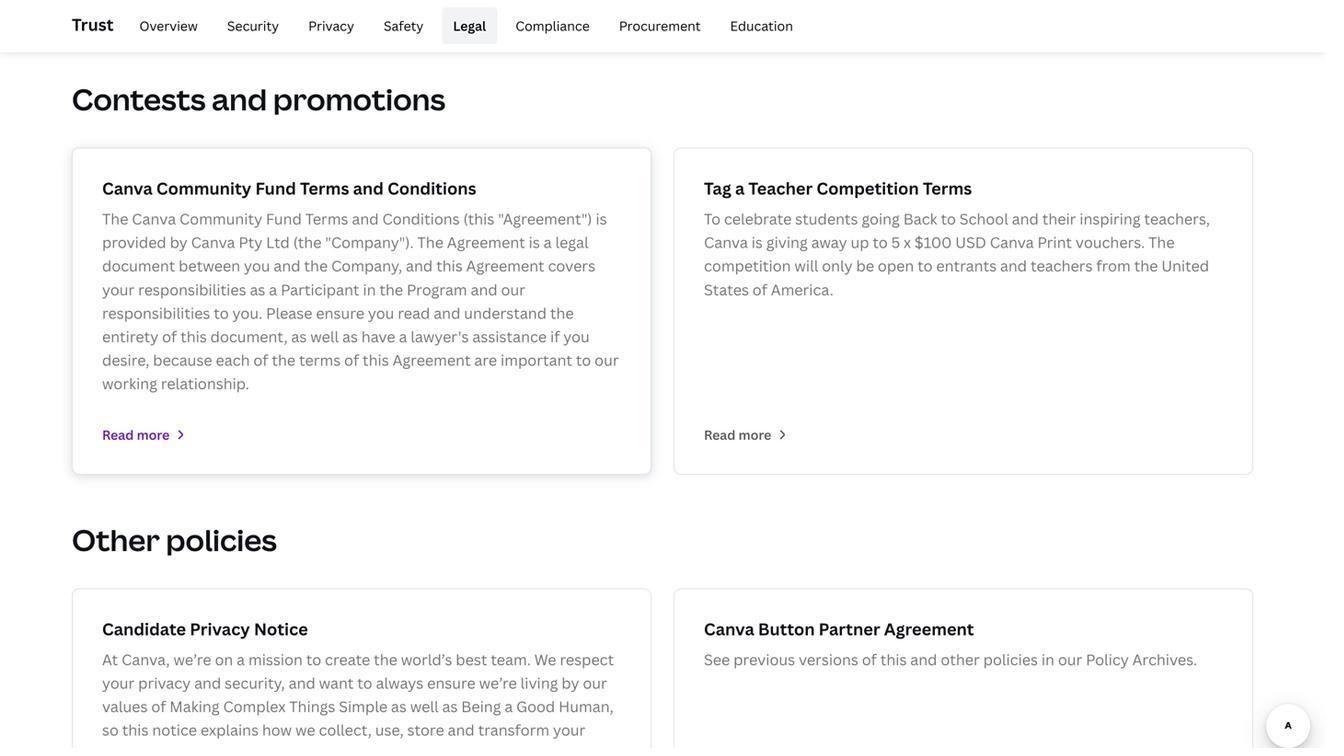 Task type: describe. For each thing, give the bounding box(es) containing it.
0 horizontal spatial the
[[102, 209, 128, 229]]

other policies
[[72, 520, 277, 560]]

agreement inside 'canva button partner agreement see previous versions of this and other policies in our policy archives.'
[[885, 618, 975, 641]]

read for canva
[[102, 426, 134, 444]]

5
[[892, 233, 901, 252]]

1 vertical spatial you
[[368, 303, 394, 323]]

process.
[[550, 744, 609, 749]]

procurement link
[[608, 7, 712, 44]]

our down the respect
[[583, 673, 607, 693]]

policy
[[1087, 650, 1130, 670]]

0 vertical spatial conditions
[[388, 177, 477, 200]]

privacy inside candidate privacy notice at canva, we're on a mission to create the world's best team. we respect your privacy and security, and want to always ensure we're living by our values of making complex things simple as well as being a good human, so this notice explains how we collect, use, store and transform your data, as well as your privacy rights throughout our recruitment process.
[[190, 618, 250, 641]]

of inside candidate privacy notice at canva, we're on a mission to create the world's best team. we respect your privacy and security, and want to always ensure we're living by our values of making complex things simple as well as being a good human, so this notice explains how we collect, use, store and transform your data, as well as your privacy rights throughout our recruitment process.
[[151, 697, 166, 717]]

our down "store"
[[433, 744, 457, 749]]

in inside 'canva button partner agreement see previous versions of this and other policies in our policy archives.'
[[1042, 650, 1055, 670]]

respect
[[560, 650, 614, 670]]

recruitment
[[461, 744, 546, 749]]

on
[[215, 650, 233, 670]]

how
[[262, 721, 292, 740]]

understand
[[464, 303, 547, 323]]

agreement up understand
[[467, 256, 545, 276]]

participant
[[281, 280, 360, 300]]

states
[[704, 280, 749, 300]]

away
[[812, 233, 848, 252]]

canva button partner agreement see previous versions of this and other policies in our policy archives.
[[704, 618, 1198, 670]]

this inside candidate privacy notice at canva, we're on a mission to create the world's best team. we respect your privacy and security, and want to always ensure we're living by our values of making complex things simple as well as being a good human, so this notice explains how we collect, use, store and transform your data, as well as your privacy rights throughout our recruitment process.
[[122, 721, 149, 740]]

create
[[325, 650, 370, 670]]

teacher
[[749, 177, 813, 200]]

tag a teacher competition terms to celebrate students going back to school and their inspiring teachers, canva is giving away up to 5 x $100 usd canva print vouchers. the competition will only be open to entrants and teachers from the united states of america.
[[704, 177, 1211, 300]]

teachers
[[1031, 256, 1093, 276]]

competition
[[704, 256, 791, 276]]

lawyer's
[[411, 327, 469, 347]]

print
[[1038, 233, 1073, 252]]

at
[[102, 650, 118, 670]]

"agreement")
[[498, 209, 593, 229]]

0 vertical spatial responsibilities
[[138, 280, 246, 300]]

we
[[296, 721, 316, 740]]

x
[[904, 233, 912, 252]]

to left 5
[[873, 233, 888, 252]]

to up simple at the left bottom of page
[[357, 673, 373, 693]]

2 vertical spatial you
[[564, 327, 590, 347]]

education link
[[720, 7, 805, 44]]

a right have
[[399, 327, 407, 347]]

always
[[376, 673, 424, 693]]

teachers,
[[1145, 209, 1211, 229]]

covers
[[548, 256, 596, 276]]

promotions
[[273, 79, 446, 119]]

compliance link
[[505, 7, 601, 44]]

important
[[501, 350, 573, 370]]

living
[[521, 673, 558, 693]]

as down notice
[[193, 744, 209, 749]]

are
[[475, 350, 497, 370]]

1 vertical spatial privacy
[[248, 744, 301, 749]]

0 vertical spatial privacy
[[138, 673, 191, 693]]

document,
[[211, 327, 288, 347]]

good
[[517, 697, 555, 717]]

in inside canva community fund terms and conditions the canva community fund terms and conditions (this "agreement") is provided by canva pty ltd (the "company"). the agreement is a legal document between you and the company, and this agreement covers your responsibilities as a participant in the program and our responsibilities to you. please ensure you read and understand the entirety of this document, as well as have a lawyer's assistance if you desire, because each of the terms of this agreement are important to our working relationship.
[[363, 280, 376, 300]]

archives.
[[1133, 650, 1198, 670]]

between
[[179, 256, 240, 276]]

world's
[[401, 650, 453, 670]]

america.
[[771, 280, 834, 300]]

a up transform
[[505, 697, 513, 717]]

of up because
[[162, 327, 177, 347]]

safety link
[[373, 7, 435, 44]]

as right data,
[[142, 744, 158, 749]]

candidate
[[102, 618, 186, 641]]

tag
[[704, 177, 732, 200]]

human,
[[559, 697, 614, 717]]

collect,
[[319, 721, 372, 740]]

trust
[[72, 13, 114, 36]]

program
[[407, 280, 467, 300]]

the up participant
[[304, 256, 328, 276]]

our right important
[[595, 350, 619, 370]]

overview
[[139, 17, 198, 35]]

entrants
[[937, 256, 997, 276]]

legal
[[453, 17, 486, 35]]

read for tag
[[704, 426, 736, 444]]

canva inside 'canva button partner agreement see previous versions of this and other policies in our policy archives.'
[[704, 618, 755, 641]]

terms
[[299, 350, 341, 370]]

0 horizontal spatial is
[[529, 233, 540, 252]]

open
[[878, 256, 915, 276]]

1 vertical spatial community
[[180, 209, 263, 229]]

notice
[[152, 721, 197, 740]]

our up understand
[[501, 280, 526, 300]]

more for a
[[739, 426, 772, 444]]

to up $100
[[941, 209, 957, 229]]

want
[[319, 673, 354, 693]]

read more for tag
[[704, 426, 772, 444]]

being
[[462, 697, 501, 717]]

0 horizontal spatial you
[[244, 256, 270, 276]]

1 vertical spatial conditions
[[383, 209, 460, 229]]

of inside tag a teacher competition terms to celebrate students going back to school and their inspiring teachers, canva is giving away up to 5 x $100 usd canva print vouchers. the competition will only be open to entrants and teachers from the united states of america.
[[753, 280, 768, 300]]

as up you.
[[250, 280, 266, 300]]

up
[[851, 233, 870, 252]]

this inside 'canva button partner agreement see previous versions of this and other policies in our policy archives.'
[[881, 650, 907, 670]]

use,
[[375, 721, 404, 740]]

the inside tag a teacher competition terms to celebrate students going back to school and their inspiring teachers, canva is giving away up to 5 x $100 usd canva print vouchers. the competition will only be open to entrants and teachers from the united states of america.
[[1135, 256, 1159, 276]]

of inside 'canva button partner agreement see previous versions of this and other policies in our policy archives.'
[[863, 650, 877, 670]]

data,
[[102, 744, 138, 749]]

$100
[[915, 233, 952, 252]]

explains
[[201, 721, 259, 740]]

read more for canva
[[102, 426, 170, 444]]

your down explains
[[212, 744, 245, 749]]

read more link for a
[[704, 426, 790, 444]]

see
[[704, 650, 730, 670]]

contests and promotions
[[72, 79, 446, 119]]

throughout
[[349, 744, 429, 749]]

privacy inside menu bar
[[309, 17, 354, 35]]

legal link
[[442, 7, 497, 44]]

procurement
[[619, 17, 701, 35]]

menu bar containing overview
[[121, 7, 805, 44]]

safety
[[384, 17, 424, 35]]

previous
[[734, 650, 796, 670]]



Task type: locate. For each thing, give the bounding box(es) containing it.
2 read more link from the left
[[704, 426, 790, 444]]

1 vertical spatial privacy
[[190, 618, 250, 641]]

1 vertical spatial we're
[[479, 673, 517, 693]]

transform
[[478, 721, 550, 740]]

is right "agreement")
[[596, 209, 607, 229]]

students
[[796, 209, 859, 229]]

competition
[[817, 177, 920, 200]]

as down always
[[391, 697, 407, 717]]

from
[[1097, 256, 1131, 276]]

other
[[941, 650, 980, 670]]

2 horizontal spatial you
[[564, 327, 590, 347]]

this up because
[[181, 327, 207, 347]]

we're
[[174, 650, 211, 670], [479, 673, 517, 693]]

desire,
[[102, 350, 150, 370]]

0 horizontal spatial ensure
[[316, 303, 365, 323]]

0 vertical spatial in
[[363, 280, 376, 300]]

inspiring
[[1080, 209, 1141, 229]]

0 vertical spatial we're
[[174, 650, 211, 670]]

1 horizontal spatial you
[[368, 303, 394, 323]]

of down 'document,'
[[254, 350, 268, 370]]

0 vertical spatial community
[[156, 177, 252, 200]]

0 vertical spatial policies
[[166, 520, 277, 560]]

of right "terms"
[[344, 350, 359, 370]]

you up have
[[368, 303, 394, 323]]

is inside tag a teacher competition terms to celebrate students going back to school and their inspiring teachers, canva is giving away up to 5 x $100 usd canva print vouchers. the competition will only be open to entrants and teachers from the united states of america.
[[752, 233, 763, 252]]

and inside 'canva button partner agreement see previous versions of this and other policies in our policy archives.'
[[911, 650, 938, 670]]

1 horizontal spatial ensure
[[427, 673, 476, 693]]

well up "terms"
[[311, 327, 339, 347]]

1 horizontal spatial by
[[562, 673, 580, 693]]

this down have
[[363, 350, 389, 370]]

1 vertical spatial ensure
[[427, 673, 476, 693]]

0 vertical spatial by
[[170, 233, 188, 252]]

relationship.
[[161, 374, 249, 394]]

conditions up (this
[[388, 177, 477, 200]]

is down "agreement")
[[529, 233, 540, 252]]

conditions up "company").
[[383, 209, 460, 229]]

making
[[170, 697, 220, 717]]

read
[[398, 303, 430, 323]]

security,
[[225, 673, 285, 693]]

more
[[137, 426, 170, 444], [739, 426, 772, 444]]

1 read more from the left
[[102, 426, 170, 444]]

ensure inside candidate privacy notice at canva, we're on a mission to create the world's best team. we respect your privacy and security, and want to always ensure we're living by our values of making complex things simple as well as being a good human, so this notice explains how we collect, use, store and transform your data, as well as your privacy rights throughout our recruitment process.
[[427, 673, 476, 693]]

0 horizontal spatial we're
[[174, 650, 211, 670]]

canva community fund terms and conditions the canva community fund terms and conditions (this "agreement") is provided by canva pty ltd (the "company"). the agreement is a legal document between you and the company, and this agreement covers your responsibilities as a participant in the program and our responsibilities to you. please ensure you read and understand the entirety of this document, as well as have a lawyer's assistance if you desire, because each of the terms of this agreement are important to our working relationship.
[[102, 177, 619, 394]]

read more link for community
[[102, 426, 187, 444]]

terms inside tag a teacher competition terms to celebrate students going back to school and their inspiring teachers, canva is giving away up to 5 x $100 usd canva print vouchers. the competition will only be open to entrants and teachers from the united states of america.
[[923, 177, 973, 200]]

you
[[244, 256, 270, 276], [368, 303, 394, 323], [564, 327, 590, 347]]

the up program
[[418, 233, 444, 252]]

more for community
[[137, 426, 170, 444]]

1 vertical spatial policies
[[984, 650, 1039, 670]]

read
[[102, 426, 134, 444], [704, 426, 736, 444]]

1 horizontal spatial well
[[311, 327, 339, 347]]

privacy up on
[[190, 618, 250, 641]]

responsibilities
[[138, 280, 246, 300], [102, 303, 210, 323]]

by up between
[[170, 233, 188, 252]]

0 vertical spatial ensure
[[316, 303, 365, 323]]

2 read from the left
[[704, 426, 736, 444]]

education
[[731, 17, 794, 35]]

fund
[[255, 177, 296, 200], [266, 209, 302, 229]]

notice
[[254, 618, 308, 641]]

policies inside 'canva button partner agreement see previous versions of this and other policies in our policy archives.'
[[984, 650, 1039, 670]]

we're down team.
[[479, 673, 517, 693]]

contests
[[72, 79, 206, 119]]

well inside canva community fund terms and conditions the canva community fund terms and conditions (this "agreement") is provided by canva pty ltd (the "company"). the agreement is a legal document between you and the company, and this agreement covers your responsibilities as a participant in the program and our responsibilities to you. please ensure you read and understand the entirety of this document, as well as have a lawyer's assistance if you desire, because each of the terms of this agreement are important to our working relationship.
[[311, 327, 339, 347]]

ensure
[[316, 303, 365, 323], [427, 673, 476, 693]]

a inside tag a teacher competition terms to celebrate students going back to school and their inspiring teachers, canva is giving away up to 5 x $100 usd canva print vouchers. the competition will only be open to entrants and teachers from the united states of america.
[[736, 177, 745, 200]]

1 horizontal spatial more
[[739, 426, 772, 444]]

to down $100
[[918, 256, 933, 276]]

1 vertical spatial in
[[1042, 650, 1055, 670]]

other
[[72, 520, 160, 560]]

1 horizontal spatial privacy
[[248, 744, 301, 749]]

the
[[304, 256, 328, 276], [1135, 256, 1159, 276], [380, 280, 403, 300], [551, 303, 574, 323], [272, 350, 296, 370], [374, 650, 398, 670]]

please
[[266, 303, 313, 323]]

the right from
[[1135, 256, 1159, 276]]

this up program
[[437, 256, 463, 276]]

button
[[759, 618, 815, 641]]

a right 'tag'
[[736, 177, 745, 200]]

candidate privacy notice at canva, we're on a mission to create the world's best team. we respect your privacy and security, and want to always ensure we're living by our values of making complex things simple as well as being a good human, so this notice explains how we collect, use, store and transform your data, as well as your privacy rights throughout our recruitment process.
[[102, 618, 614, 749]]

of up notice
[[151, 697, 166, 717]]

this
[[437, 256, 463, 276], [181, 327, 207, 347], [363, 350, 389, 370], [881, 650, 907, 670], [122, 721, 149, 740]]

overview link
[[128, 7, 209, 44]]

canva,
[[122, 650, 170, 670]]

mission
[[249, 650, 303, 670]]

0 horizontal spatial more
[[137, 426, 170, 444]]

a right on
[[237, 650, 245, 670]]

0 horizontal spatial read
[[102, 426, 134, 444]]

school
[[960, 209, 1009, 229]]

agreement down lawyer's
[[393, 350, 471, 370]]

1 vertical spatial fund
[[266, 209, 302, 229]]

1 horizontal spatial read more link
[[704, 426, 790, 444]]

in
[[363, 280, 376, 300], [1042, 650, 1055, 670]]

1 horizontal spatial we're
[[479, 673, 517, 693]]

ensure down best
[[427, 673, 476, 693]]

to
[[704, 209, 721, 229]]

your down document
[[102, 280, 135, 300]]

2 read more from the left
[[704, 426, 772, 444]]

each
[[216, 350, 250, 370]]

back
[[904, 209, 938, 229]]

our left the policy
[[1059, 650, 1083, 670]]

united
[[1162, 256, 1210, 276]]

by
[[170, 233, 188, 252], [562, 673, 580, 693]]

2 horizontal spatial the
[[1149, 233, 1175, 252]]

0 horizontal spatial privacy
[[138, 673, 191, 693]]

of down competition
[[753, 280, 768, 300]]

to up want
[[306, 650, 322, 670]]

2 vertical spatial well
[[161, 744, 190, 749]]

this up data,
[[122, 721, 149, 740]]

responsibilities down between
[[138, 280, 246, 300]]

the inside tag a teacher competition terms to celebrate students going back to school and their inspiring teachers, canva is giving away up to 5 x $100 usd canva print vouchers. the competition will only be open to entrants and teachers from the united states of america.
[[1149, 233, 1175, 252]]

0 horizontal spatial read more link
[[102, 426, 187, 444]]

store
[[407, 721, 444, 740]]

a up please
[[269, 280, 277, 300]]

we're left on
[[174, 650, 211, 670]]

document
[[102, 256, 175, 276]]

versions
[[799, 650, 859, 670]]

the up 'provided'
[[102, 209, 128, 229]]

agreement down (this
[[447, 233, 526, 252]]

the up always
[[374, 650, 398, 670]]

to right important
[[576, 350, 591, 370]]

the left "terms"
[[272, 350, 296, 370]]

well up "store"
[[410, 697, 439, 717]]

we
[[535, 650, 557, 670]]

(the
[[293, 233, 322, 252]]

ltd
[[266, 233, 290, 252]]

well
[[311, 327, 339, 347], [410, 697, 439, 717], [161, 744, 190, 749]]

1 read from the left
[[102, 426, 134, 444]]

policies
[[166, 520, 277, 560], [984, 650, 1039, 670]]

rights
[[304, 744, 345, 749]]

a down "agreement")
[[544, 233, 552, 252]]

ensure down participant
[[316, 303, 365, 323]]

privacy down how
[[248, 744, 301, 749]]

menu bar
[[121, 7, 805, 44]]

entirety
[[102, 327, 159, 347]]

"company").
[[325, 233, 414, 252]]

responsibilities up entirety
[[102, 303, 210, 323]]

the
[[102, 209, 128, 229], [418, 233, 444, 252], [1149, 233, 1175, 252]]

you down pty
[[244, 256, 270, 276]]

0 horizontal spatial policies
[[166, 520, 277, 560]]

agreement up other
[[885, 618, 975, 641]]

0 horizontal spatial read more
[[102, 426, 170, 444]]

1 horizontal spatial is
[[596, 209, 607, 229]]

the up the read
[[380, 280, 403, 300]]

1 more from the left
[[137, 426, 170, 444]]

0 vertical spatial you
[[244, 256, 270, 276]]

celebrate
[[725, 209, 792, 229]]

in down company,
[[363, 280, 376, 300]]

so
[[102, 721, 119, 740]]

you.
[[233, 303, 263, 323]]

2 horizontal spatial is
[[752, 233, 763, 252]]

only
[[822, 256, 853, 276]]

in left the policy
[[1042, 650, 1055, 670]]

the down 'teachers,'
[[1149, 233, 1175, 252]]

0 horizontal spatial in
[[363, 280, 376, 300]]

0 horizontal spatial by
[[170, 233, 188, 252]]

0 horizontal spatial well
[[161, 744, 190, 749]]

0 horizontal spatial privacy
[[190, 618, 250, 641]]

your up values
[[102, 673, 135, 693]]

by inside candidate privacy notice at canva, we're on a mission to create the world's best team. we respect your privacy and security, and want to always ensure we're living by our values of making complex things simple as well as being a good human, so this notice explains how we collect, use, store and transform your data, as well as your privacy rights throughout our recruitment process.
[[562, 673, 580, 693]]

community
[[156, 177, 252, 200], [180, 209, 263, 229]]

0 vertical spatial fund
[[255, 177, 296, 200]]

privacy left safety link
[[309, 17, 354, 35]]

1 horizontal spatial privacy
[[309, 17, 354, 35]]

2 more from the left
[[739, 426, 772, 444]]

1 vertical spatial by
[[562, 673, 580, 693]]

company,
[[332, 256, 403, 276]]

1 read more link from the left
[[102, 426, 187, 444]]

1 horizontal spatial read
[[704, 426, 736, 444]]

1 horizontal spatial in
[[1042, 650, 1055, 670]]

is down celebrate
[[752, 233, 763, 252]]

our inside 'canva button partner agreement see previous versions of this and other policies in our policy archives.'
[[1059, 650, 1083, 670]]

the inside candidate privacy notice at canva, we're on a mission to create the world's best team. we respect your privacy and security, and want to always ensure we're living by our values of making complex things simple as well as being a good human, so this notice explains how we collect, use, store and transform your data, as well as your privacy rights throughout our recruitment process.
[[374, 650, 398, 670]]

your up the process.
[[553, 721, 586, 740]]

well down notice
[[161, 744, 190, 749]]

values
[[102, 697, 148, 717]]

by inside canva community fund terms and conditions the canva community fund terms and conditions (this "agreement") is provided by canva pty ltd (the "company"). the agreement is a legal document between you and the company, and this agreement covers your responsibilities as a participant in the program and our responsibilities to you. please ensure you read and understand the entirety of this document, as well as have a lawyer's assistance if you desire, because each of the terms of this agreement are important to our working relationship.
[[170, 233, 188, 252]]

of down partner
[[863, 650, 877, 670]]

conditions
[[388, 177, 477, 200], [383, 209, 460, 229]]

0 vertical spatial privacy
[[309, 17, 354, 35]]

1 horizontal spatial policies
[[984, 650, 1039, 670]]

1 vertical spatial well
[[410, 697, 439, 717]]

terms
[[300, 177, 349, 200], [923, 177, 973, 200], [305, 209, 349, 229]]

pty
[[239, 233, 263, 252]]

as down please
[[291, 327, 307, 347]]

as left have
[[342, 327, 358, 347]]

1 vertical spatial responsibilities
[[102, 303, 210, 323]]

1 horizontal spatial read more
[[704, 426, 772, 444]]

compliance
[[516, 17, 590, 35]]

as
[[250, 280, 266, 300], [291, 327, 307, 347], [342, 327, 358, 347], [391, 697, 407, 717], [442, 697, 458, 717], [142, 744, 158, 749], [193, 744, 209, 749]]

2 horizontal spatial well
[[410, 697, 439, 717]]

be
[[857, 256, 875, 276]]

your inside canva community fund terms and conditions the canva community fund terms and conditions (this "agreement") is provided by canva pty ltd (the "company"). the agreement is a legal document between you and the company, and this agreement covers your responsibilities as a participant in the program and our responsibilities to you. please ensure you read and understand the entirety of this document, as well as have a lawyer's assistance if you desire, because each of the terms of this agreement are important to our working relationship.
[[102, 280, 135, 300]]

to left you.
[[214, 303, 229, 323]]

by up the human,
[[562, 673, 580, 693]]

will
[[795, 256, 819, 276]]

(this
[[464, 209, 495, 229]]

our
[[501, 280, 526, 300], [595, 350, 619, 370], [1059, 650, 1083, 670], [583, 673, 607, 693], [433, 744, 457, 749]]

provided
[[102, 233, 166, 252]]

legal
[[556, 233, 589, 252]]

this right versions
[[881, 650, 907, 670]]

ensure inside canva community fund terms and conditions the canva community fund terms and conditions (this "agreement") is provided by canva pty ltd (the "company"). the agreement is a legal document between you and the company, and this agreement covers your responsibilities as a participant in the program and our responsibilities to you. please ensure you read and understand the entirety of this document, as well as have a lawyer's assistance if you desire, because each of the terms of this agreement are important to our working relationship.
[[316, 303, 365, 323]]

1 horizontal spatial the
[[418, 233, 444, 252]]

you right if
[[564, 327, 590, 347]]

have
[[362, 327, 396, 347]]

best
[[456, 650, 487, 670]]

working
[[102, 374, 157, 394]]

privacy down canva,
[[138, 673, 191, 693]]

vouchers.
[[1076, 233, 1146, 252]]

because
[[153, 350, 212, 370]]

as left being on the left bottom of page
[[442, 697, 458, 717]]

the up if
[[551, 303, 574, 323]]

0 vertical spatial well
[[311, 327, 339, 347]]

partner
[[819, 618, 881, 641]]



Task type: vqa. For each thing, say whether or not it's contained in the screenshot.
The
yes



